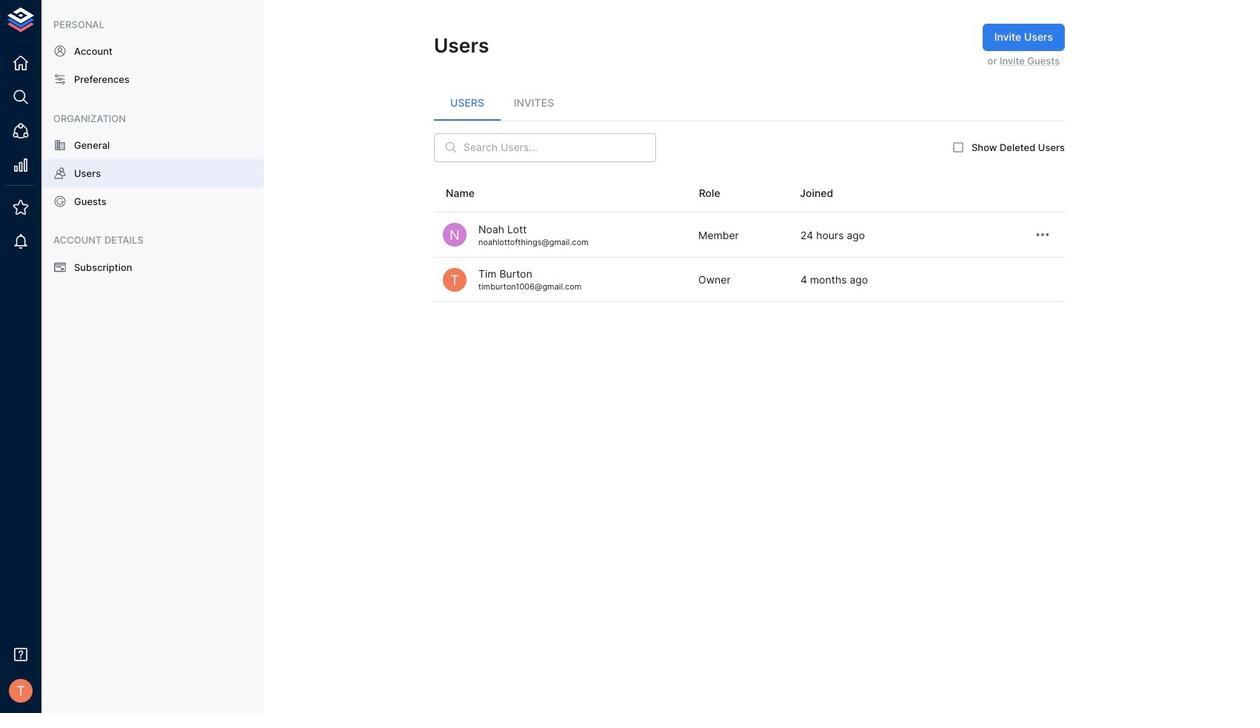 Task type: vqa. For each thing, say whether or not it's contained in the screenshot.
Search Users... text field
yes



Task type: locate. For each thing, give the bounding box(es) containing it.
Search Users... text field
[[464, 133, 656, 162]]

tab list
[[434, 85, 1065, 121]]



